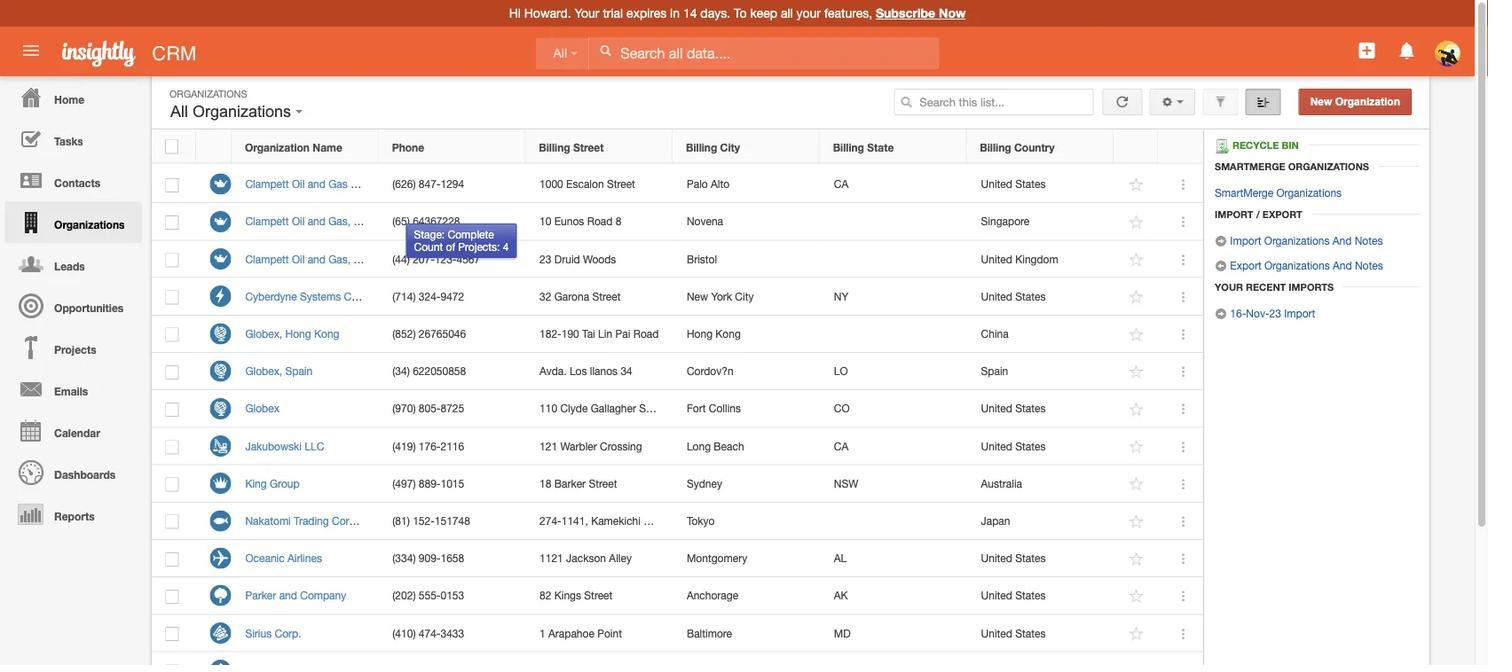 Task type: locate. For each thing, give the bounding box(es) containing it.
notes up export organizations and notes
[[1355, 234, 1383, 247]]

23 druid woods cell
[[526, 241, 673, 278]]

0 vertical spatial all
[[553, 47, 567, 60]]

ca down billing state on the top right of page
[[834, 178, 849, 190]]

state
[[867, 141, 894, 153]]

0 horizontal spatial kong
[[314, 328, 339, 340]]

show sidebar image
[[1257, 96, 1270, 108]]

export right circle arrow left image
[[1230, 259, 1262, 272]]

ny cell
[[820, 278, 968, 316]]

corp. right the gas
[[351, 178, 377, 190]]

9472
[[441, 290, 464, 303]]

row containing clampett oil and gas corp.
[[152, 166, 1204, 203]]

1 vertical spatial globex,
[[245, 365, 282, 378]]

1 arapahoe point
[[540, 627, 622, 640]]

jo
[[654, 515, 662, 527]]

8 follow image from the top
[[1128, 626, 1145, 643]]

4 united states cell from the top
[[968, 428, 1115, 466]]

clampett down the organization name
[[245, 178, 289, 190]]

2 notes from the top
[[1355, 259, 1383, 272]]

1 circle arrow right image from the top
[[1215, 235, 1227, 248]]

1658
[[441, 552, 464, 565]]

1000 escalon street cell
[[526, 166, 673, 203]]

hong down "cyberdyne systems corp."
[[285, 328, 311, 340]]

row down baltimore in the left bottom of the page
[[152, 653, 1204, 666]]

gas, down the gas
[[329, 215, 351, 228]]

0 vertical spatial circle arrow right image
[[1215, 235, 1227, 248]]

0 vertical spatial clampett
[[245, 178, 289, 190]]

singapore cell
[[968, 203, 1115, 241]]

row down jo
[[152, 540, 1204, 578]]

64367228
[[413, 215, 460, 228]]

kong down york
[[716, 328, 741, 340]]

street for 32 garona street
[[592, 290, 621, 303]]

cordov?n cell
[[673, 353, 820, 391]]

street right kings at bottom left
[[584, 590, 613, 602]]

and up export organizations and notes
[[1333, 234, 1352, 247]]

row up palo
[[152, 130, 1203, 164]]

leads link
[[4, 243, 142, 285]]

and up imports
[[1333, 259, 1352, 272]]

import down / at the right top
[[1230, 234, 1262, 247]]

organizations for smartmerge organizations
[[1277, 186, 1342, 199]]

oceanic airlines
[[245, 552, 322, 565]]

2 follow image from the top
[[1128, 401, 1145, 418]]

clampett for clampett oil and gas, uk
[[245, 253, 289, 265]]

(34) 622050858 cell
[[379, 353, 526, 391]]

oil up "cyberdyne systems corp."
[[292, 253, 305, 265]]

0 vertical spatial new
[[1311, 96, 1333, 108]]

organizations down smartmerge organizations
[[1277, 186, 1342, 199]]

3 clampett from the top
[[245, 253, 289, 265]]

follow image for montgomery
[[1128, 551, 1145, 568]]

united states cell for baltimore
[[968, 615, 1115, 653]]

6 united from the top
[[981, 552, 1013, 565]]

1 globex, from the top
[[245, 328, 282, 340]]

your down circle arrow left image
[[1215, 281, 1243, 293]]

1 horizontal spatial kong
[[716, 328, 741, 340]]

5 united from the top
[[981, 440, 1013, 453]]

row containing cyberdyne systems corp.
[[152, 278, 1204, 316]]

1 row from the top
[[152, 130, 1203, 164]]

13 row from the top
[[152, 578, 1204, 615]]

1 horizontal spatial organization
[[1335, 96, 1401, 108]]

2 united states from the top
[[981, 290, 1046, 303]]

circle arrow right image inside 16-nov-23 import link
[[1215, 308, 1227, 320]]

row containing globex, spain
[[152, 353, 1204, 391]]

row down anchorage
[[152, 615, 1204, 653]]

4 united states from the top
[[981, 440, 1046, 453]]

city
[[720, 141, 740, 153], [735, 290, 754, 303]]

0 vertical spatial ca
[[834, 178, 849, 190]]

None checkbox
[[165, 140, 178, 154], [165, 216, 179, 230], [165, 253, 179, 267], [165, 291, 179, 305], [165, 328, 179, 342], [165, 366, 179, 380], [165, 590, 179, 604], [165, 665, 179, 666], [165, 140, 178, 154], [165, 216, 179, 230], [165, 253, 179, 267], [165, 291, 179, 305], [165, 328, 179, 342], [165, 366, 179, 380], [165, 590, 179, 604], [165, 665, 179, 666]]

beach
[[714, 440, 744, 453]]

(714)
[[393, 290, 416, 303]]

billing for billing street
[[539, 141, 570, 153]]

2 billing from the left
[[686, 141, 717, 153]]

3 united states cell from the top
[[968, 391, 1115, 428]]

states for new york city
[[1016, 290, 1046, 303]]

23 down your recent imports
[[1270, 307, 1282, 320]]

0 vertical spatial smartmerge
[[1215, 161, 1286, 172]]

ca cell
[[820, 166, 968, 203], [820, 428, 968, 466]]

(334) 909-1658 cell
[[379, 540, 526, 578]]

(419) 176-2116 cell
[[379, 428, 526, 466]]

row down palo
[[152, 203, 1204, 241]]

row up baltimore in the left bottom of the page
[[152, 578, 1204, 615]]

organizations for export organizations and notes
[[1265, 259, 1330, 272]]

(970) 805-8725 cell
[[379, 391, 526, 428]]

1 united states cell from the top
[[968, 166, 1115, 203]]

clampett up the clampett oil and gas, uk
[[245, 215, 289, 228]]

trading
[[294, 515, 329, 527]]

united states for baltimore
[[981, 627, 1046, 640]]

3 follow image from the top
[[1128, 439, 1145, 456]]

long beach cell
[[673, 428, 820, 466]]

notes for import organizations and notes
[[1355, 234, 1383, 247]]

2 kong from the left
[[716, 328, 741, 340]]

clyde
[[560, 403, 588, 415]]

0 vertical spatial oil
[[292, 178, 305, 190]]

1 united states from the top
[[981, 178, 1046, 190]]

street right escalon
[[607, 178, 635, 190]]

5 states from the top
[[1016, 552, 1046, 565]]

street right barker
[[589, 478, 617, 490]]

0 vertical spatial export
[[1263, 209, 1303, 220]]

1 vertical spatial notes
[[1355, 259, 1383, 272]]

oil up the clampett oil and gas, uk
[[292, 215, 305, 228]]

jackson
[[566, 552, 606, 565]]

organization down notifications image
[[1335, 96, 1401, 108]]

md cell
[[820, 615, 968, 653]]

1 oil from the top
[[292, 178, 305, 190]]

spain down china
[[981, 365, 1008, 378]]

al cell
[[820, 540, 968, 578]]

0 vertical spatial city
[[720, 141, 740, 153]]

row down bristol
[[152, 278, 1204, 316]]

0 horizontal spatial your
[[575, 6, 600, 20]]

(626) 847-1294
[[393, 178, 464, 190]]

0 horizontal spatial 23
[[540, 253, 552, 265]]

import down imports
[[1285, 307, 1316, 320]]

billing up palo
[[686, 141, 717, 153]]

2 oil from the top
[[292, 215, 305, 228]]

organizations inside 'import organizations and notes' link
[[1265, 234, 1330, 247]]

your left the trial
[[575, 6, 600, 20]]

export organizations and notes link
[[1215, 259, 1383, 272]]

palo alto cell
[[673, 166, 820, 203]]

row group
[[152, 166, 1204, 666]]

1 vertical spatial ca
[[834, 440, 849, 453]]

None checkbox
[[165, 178, 179, 193], [165, 403, 179, 417], [165, 440, 179, 455], [165, 478, 179, 492], [165, 515, 179, 530], [165, 553, 179, 567], [165, 628, 179, 642], [165, 178, 179, 193], [165, 403, 179, 417], [165, 440, 179, 455], [165, 478, 179, 492], [165, 515, 179, 530], [165, 553, 179, 567], [165, 628, 179, 642]]

7 united states cell from the top
[[968, 615, 1115, 653]]

united states cell
[[968, 166, 1115, 203], [968, 278, 1115, 316], [968, 391, 1115, 428], [968, 428, 1115, 466], [968, 540, 1115, 578], [968, 578, 1115, 615], [968, 615, 1115, 653]]

tai
[[582, 328, 595, 340]]

smartmerge for smartmerge organizations
[[1215, 186, 1274, 199]]

row down fort
[[152, 428, 1204, 466]]

1 horizontal spatial your
[[1215, 281, 1243, 293]]

1 vertical spatial export
[[1230, 259, 1262, 272]]

1 spain from the left
[[285, 365, 313, 378]]

0 horizontal spatial hong
[[285, 328, 311, 340]]

(44) 207-123-4567 cell
[[379, 241, 526, 278]]

2 vertical spatial clampett
[[245, 253, 289, 265]]

121 warbler crossing cell
[[526, 428, 673, 466]]

organizations inside export organizations and notes link
[[1265, 259, 1330, 272]]

kings
[[555, 590, 581, 602]]

follow image for alto
[[1128, 177, 1145, 194]]

circle arrow left image
[[1215, 260, 1227, 272]]

23 left "druid"
[[540, 253, 552, 265]]

1 vertical spatial ca cell
[[820, 428, 968, 466]]

china cell
[[968, 316, 1115, 353]]

long
[[687, 440, 711, 453]]

cyberdyne systems corp.
[[245, 290, 371, 303]]

0 horizontal spatial spain
[[285, 365, 313, 378]]

8 row from the top
[[152, 391, 1204, 428]]

0 vertical spatial 23
[[540, 253, 552, 265]]

1 states from the top
[[1016, 178, 1046, 190]]

row up jo
[[152, 466, 1204, 503]]

notes down "import organizations and notes"
[[1355, 259, 1383, 272]]

united states for long beach
[[981, 440, 1046, 453]]

united
[[981, 178, 1013, 190], [981, 253, 1013, 265], [981, 290, 1013, 303], [981, 403, 1013, 415], [981, 440, 1013, 453], [981, 552, 1013, 565], [981, 590, 1013, 602], [981, 627, 1013, 640]]

1 vertical spatial your
[[1215, 281, 1243, 293]]

10 eunos road 8
[[540, 215, 622, 228]]

1 horizontal spatial spain
[[981, 365, 1008, 378]]

ca down the co
[[834, 440, 849, 453]]

united for palo alto
[[981, 178, 1013, 190]]

kong down systems
[[314, 328, 339, 340]]

1 vertical spatial organization
[[245, 141, 310, 153]]

and for corp.
[[308, 178, 326, 190]]

singapore up 'united kingdom'
[[981, 215, 1030, 228]]

follow image
[[1128, 177, 1145, 194], [1128, 401, 1145, 418], [1128, 439, 1145, 456], [1128, 476, 1145, 493], [1128, 514, 1145, 531]]

7 states from the top
[[1016, 627, 1046, 640]]

15 row from the top
[[152, 653, 1204, 666]]

and up systems
[[308, 253, 326, 265]]

street right garona
[[592, 290, 621, 303]]

home link
[[4, 76, 142, 118]]

row containing clampett oil and gas, singapore
[[152, 203, 1204, 241]]

row up novena
[[152, 166, 1204, 203]]

united states cell for fort collins
[[968, 391, 1115, 428]]

(334)
[[393, 552, 416, 565]]

states for anchorage
[[1016, 590, 1046, 602]]

gas, for singapore
[[329, 215, 351, 228]]

7 row from the top
[[152, 353, 1204, 391]]

474-
[[419, 627, 441, 640]]

2 vertical spatial oil
[[292, 253, 305, 265]]

globex, down cyberdyne
[[245, 328, 282, 340]]

circle arrow right image for 16-nov-23 import
[[1215, 308, 1227, 320]]

organization name
[[245, 141, 342, 153]]

2 and from the top
[[1333, 259, 1352, 272]]

1 vertical spatial and
[[1333, 259, 1352, 272]]

1 horizontal spatial singapore
[[981, 215, 1030, 228]]

projects link
[[4, 327, 142, 368]]

row containing oceanic airlines
[[152, 540, 1204, 578]]

4 follow image from the top
[[1128, 327, 1145, 343]]

llanos
[[590, 365, 618, 378]]

los
[[570, 365, 587, 378]]

2 singapore from the left
[[981, 215, 1030, 228]]

notifications image
[[1397, 40, 1418, 61]]

fort collins
[[687, 403, 741, 415]]

new left york
[[687, 290, 708, 303]]

billing left the country
[[980, 141, 1011, 153]]

smartmerge down recycle
[[1215, 161, 1286, 172]]

3 billing from the left
[[833, 141, 864, 153]]

united states cell for new york city
[[968, 278, 1115, 316]]

0 vertical spatial import
[[1215, 209, 1254, 220]]

2 hong from the left
[[687, 328, 713, 340]]

1 horizontal spatial 23
[[1270, 307, 1282, 320]]

3 states from the top
[[1016, 403, 1046, 415]]

follow image for hong kong
[[1128, 327, 1145, 343]]

and right parker
[[279, 590, 297, 602]]

1 vertical spatial clampett
[[245, 215, 289, 228]]

jakubowski llc
[[245, 440, 324, 453]]

6 states from the top
[[1016, 590, 1046, 602]]

nsw
[[834, 478, 859, 490]]

0 horizontal spatial singapore
[[354, 215, 402, 228]]

recycle
[[1233, 140, 1279, 151]]

5 row from the top
[[152, 278, 1204, 316]]

smartmerge up / at the right top
[[1215, 186, 1274, 199]]

alley
[[609, 552, 632, 565]]

1 vertical spatial smartmerge
[[1215, 186, 1274, 199]]

9 row from the top
[[152, 428, 1204, 466]]

0 vertical spatial globex,
[[245, 328, 282, 340]]

organizations up leads link
[[54, 218, 125, 231]]

singapore up 'uk'
[[354, 215, 402, 228]]

clampett up cyberdyne
[[245, 253, 289, 265]]

reports link
[[4, 493, 142, 535]]

import organizations and notes
[[1227, 234, 1383, 247]]

6 united states from the top
[[981, 590, 1046, 602]]

(852) 26765046 cell
[[379, 316, 526, 353]]

road inside "cell"
[[633, 328, 659, 340]]

(334) 909-1658
[[393, 552, 464, 565]]

274-
[[540, 515, 562, 527]]

1 horizontal spatial new
[[1311, 96, 1333, 108]]

organizations inside the all organizations button
[[193, 103, 291, 121]]

street inside 18 barker street cell
[[589, 478, 617, 490]]

singapore inside cell
[[981, 215, 1030, 228]]

circle arrow right image inside 'import organizations and notes' link
[[1215, 235, 1227, 248]]

stage:
[[414, 228, 445, 241]]

corp. right trading
[[332, 515, 359, 527]]

1 ca cell from the top
[[820, 166, 968, 203]]

889-
[[419, 478, 441, 490]]

street inside 1000 escalon street cell
[[607, 178, 635, 190]]

united for bristol
[[981, 253, 1013, 265]]

1 united from the top
[[981, 178, 1013, 190]]

1 clampett from the top
[[245, 178, 289, 190]]

smartmerge
[[1215, 161, 1286, 172], [1215, 186, 1274, 199]]

row containing king group
[[152, 466, 1204, 503]]

all inside "all" link
[[553, 47, 567, 60]]

hong up cordov?n
[[687, 328, 713, 340]]

3 united from the top
[[981, 290, 1013, 303]]

oil down the organization name
[[292, 178, 305, 190]]

organizations up export organizations and notes link
[[1265, 234, 1330, 247]]

airlines
[[288, 552, 322, 565]]

6 follow image from the top
[[1128, 551, 1145, 568]]

1 horizontal spatial export
[[1263, 209, 1303, 220]]

new for new organization
[[1311, 96, 1333, 108]]

7 united states from the top
[[981, 627, 1046, 640]]

row down sydney
[[152, 503, 1204, 540]]

city inside cell
[[735, 290, 754, 303]]

follow image
[[1128, 214, 1145, 231], [1128, 252, 1145, 268], [1128, 289, 1145, 306], [1128, 327, 1145, 343], [1128, 364, 1145, 381], [1128, 551, 1145, 568], [1128, 589, 1145, 606], [1128, 626, 1145, 643], [1128, 664, 1145, 666]]

new right show sidebar image
[[1311, 96, 1333, 108]]

1 singapore from the left
[[354, 215, 402, 228]]

circle arrow right image up circle arrow left image
[[1215, 235, 1227, 248]]

0 horizontal spatial all
[[170, 103, 188, 121]]

2 spain from the left
[[981, 365, 1008, 378]]

all inside button
[[170, 103, 188, 121]]

1 horizontal spatial hong
[[687, 328, 713, 340]]

hong inside 'cell'
[[687, 328, 713, 340]]

2 united states cell from the top
[[968, 278, 1115, 316]]

1 vertical spatial oil
[[292, 215, 305, 228]]

corp. right systems
[[344, 290, 371, 303]]

country
[[1014, 141, 1055, 153]]

1 vertical spatial all
[[170, 103, 188, 121]]

united states
[[981, 178, 1046, 190], [981, 290, 1046, 303], [981, 403, 1046, 415], [981, 440, 1046, 453], [981, 552, 1046, 565], [981, 590, 1046, 602], [981, 627, 1046, 640]]

united states cell for palo alto
[[968, 166, 1115, 203]]

1 follow image from the top
[[1128, 177, 1145, 194]]

1 vertical spatial import
[[1230, 234, 1262, 247]]

oil for clampett oil and gas, singapore
[[292, 215, 305, 228]]

2 states from the top
[[1016, 290, 1046, 303]]

1 vertical spatial circle arrow right image
[[1215, 308, 1227, 320]]

united for montgomery
[[981, 552, 1013, 565]]

cyberdyne
[[245, 290, 297, 303]]

(497)
[[393, 478, 416, 490]]

0 horizontal spatial new
[[687, 290, 708, 303]]

0 vertical spatial and
[[1333, 234, 1352, 247]]

2 row from the top
[[152, 166, 1204, 203]]

united inside united kingdom cell
[[981, 253, 1013, 265]]

spain cell
[[968, 353, 1115, 391]]

road right pai
[[633, 328, 659, 340]]

street up 1000 escalon street
[[573, 141, 604, 153]]

2 follow image from the top
[[1128, 252, 1145, 268]]

1000 escalon street
[[540, 178, 635, 190]]

and for import organizations and notes
[[1333, 234, 1352, 247]]

billing left state
[[833, 141, 864, 153]]

2 ca cell from the top
[[820, 428, 968, 466]]

singapore
[[354, 215, 402, 228], [981, 215, 1030, 228]]

organization up clampett oil and gas corp.
[[245, 141, 310, 153]]

united states cell for anchorage
[[968, 578, 1115, 615]]

5 united states cell from the top
[[968, 540, 1115, 578]]

1 vertical spatial road
[[633, 328, 659, 340]]

follow image for collins
[[1128, 401, 1145, 418]]

14
[[683, 6, 697, 20]]

hong
[[285, 328, 311, 340], [687, 328, 713, 340]]

smartmerge organizations link
[[1215, 186, 1342, 199]]

ca cell up nsw
[[820, 428, 968, 466]]

cell
[[820, 203, 968, 241], [820, 241, 968, 278], [820, 316, 968, 353], [820, 503, 968, 540], [196, 653, 232, 666], [232, 653, 379, 666], [379, 653, 526, 666], [526, 653, 673, 666], [673, 653, 820, 666], [820, 653, 968, 666], [968, 653, 1115, 666], [1159, 653, 1204, 666]]

1 horizontal spatial road
[[633, 328, 659, 340]]

united for anchorage
[[981, 590, 1013, 602]]

8 united from the top
[[981, 627, 1013, 640]]

king group
[[245, 478, 300, 490]]

sirius corp. link
[[245, 627, 310, 640]]

states for long beach
[[1016, 440, 1046, 453]]

6 united states cell from the top
[[968, 578, 1115, 615]]

10 row from the top
[[152, 466, 1204, 503]]

row up fort
[[152, 353, 1204, 391]]

12 row from the top
[[152, 540, 1204, 578]]

3 follow image from the top
[[1128, 289, 1145, 306]]

ca cell for palo alto
[[820, 166, 968, 203]]

warbler
[[560, 440, 597, 453]]

circle arrow right image
[[1215, 235, 1227, 248], [1215, 308, 1227, 320]]

point
[[598, 627, 622, 640]]

and down the clampett oil and gas corp. link
[[308, 215, 326, 228]]

garona
[[555, 290, 589, 303]]

176-
[[419, 440, 441, 453]]

1 billing from the left
[[539, 141, 570, 153]]

navigation
[[0, 76, 142, 535]]

0153
[[441, 590, 464, 602]]

follow image for cordov?n
[[1128, 364, 1145, 381]]

3 united states from the top
[[981, 403, 1046, 415]]

and for export organizations and notes
[[1333, 259, 1352, 272]]

baltimore
[[687, 627, 732, 640]]

reports
[[54, 510, 95, 523]]

globex, for globex, spain
[[245, 365, 282, 378]]

kingdom
[[1016, 253, 1059, 265]]

1 notes from the top
[[1355, 234, 1383, 247]]

4 row from the top
[[152, 241, 1204, 278]]

street inside 82 kings street cell
[[584, 590, 613, 602]]

billing for billing country
[[980, 141, 1011, 153]]

1 smartmerge from the top
[[1215, 161, 1286, 172]]

states for baltimore
[[1016, 627, 1046, 640]]

clampett oil and gas, uk link
[[245, 253, 377, 265]]

import left / at the right top
[[1215, 209, 1254, 220]]

2 gas, from the top
[[329, 253, 351, 265]]

8725
[[441, 403, 464, 415]]

0 vertical spatial ca cell
[[820, 166, 968, 203]]

and left the gas
[[308, 178, 326, 190]]

row down novena
[[152, 241, 1204, 278]]

274-1141, kamekichi 3-jo cell
[[526, 503, 673, 540]]

import for import / export
[[1215, 209, 1254, 220]]

32
[[540, 290, 552, 303]]

systems
[[300, 290, 341, 303]]

row containing nakatomi trading corp.
[[152, 503, 1204, 540]]

110 clyde gallagher street cell
[[526, 391, 673, 428]]

0 vertical spatial road
[[587, 215, 613, 228]]

spain down globex, hong kong link
[[285, 365, 313, 378]]

(497) 889-1015 cell
[[379, 466, 526, 503]]

34
[[621, 365, 633, 378]]

2 smartmerge from the top
[[1215, 186, 1274, 199]]

oil for clampett oil and gas, uk
[[292, 253, 305, 265]]

import for import organizations and notes
[[1230, 234, 1262, 247]]

ca cell down state
[[820, 166, 968, 203]]

road left 8
[[587, 215, 613, 228]]

city up 'alto'
[[720, 141, 740, 153]]

globex, up globex
[[245, 365, 282, 378]]

4 united from the top
[[981, 403, 1013, 415]]

2 clampett from the top
[[245, 215, 289, 228]]

5 follow image from the top
[[1128, 364, 1145, 381]]

new inside cell
[[687, 290, 708, 303]]

barker
[[555, 478, 586, 490]]

0 horizontal spatial export
[[1230, 259, 1262, 272]]

1121 jackson alley cell
[[526, 540, 673, 578]]

row containing jakubowski llc
[[152, 428, 1204, 466]]

road inside cell
[[587, 215, 613, 228]]

woods
[[583, 253, 616, 265]]

dashboards
[[54, 469, 116, 481]]

11 row from the top
[[152, 503, 1204, 540]]

billing city
[[686, 141, 740, 153]]

billing up 1000
[[539, 141, 570, 153]]

1 gas, from the top
[[329, 215, 351, 228]]

smartmerge for smartmerge organizations
[[1215, 161, 1286, 172]]

0 horizontal spatial road
[[587, 215, 613, 228]]

3 oil from the top
[[292, 253, 305, 265]]

1 vertical spatial gas,
[[329, 253, 351, 265]]

2 circle arrow right image from the top
[[1215, 308, 1227, 320]]

row up 'long'
[[152, 391, 1204, 428]]

export down smartmerge organizations
[[1263, 209, 1303, 220]]

row containing parker and company
[[152, 578, 1204, 615]]

projects:
[[458, 241, 500, 253]]

complete
[[448, 228, 494, 241]]

7 follow image from the top
[[1128, 589, 1145, 606]]

4 states from the top
[[1016, 440, 1046, 453]]

1 and from the top
[[1333, 234, 1352, 247]]

6 row from the top
[[152, 316, 1204, 353]]

1 horizontal spatial all
[[553, 47, 567, 60]]

ak cell
[[820, 578, 968, 615]]

1 vertical spatial city
[[735, 290, 754, 303]]

new
[[1311, 96, 1333, 108], [687, 290, 708, 303]]

circle arrow right image left 16-
[[1215, 308, 1227, 320]]

1
[[540, 627, 546, 640]]

ca for long beach
[[834, 440, 849, 453]]

2 ca from the top
[[834, 440, 849, 453]]

5 follow image from the top
[[1128, 514, 1145, 531]]

keep
[[750, 6, 777, 20]]

(202)
[[393, 590, 416, 602]]

city right york
[[735, 290, 754, 303]]

row
[[152, 130, 1203, 164], [152, 166, 1204, 203], [152, 203, 1204, 241], [152, 241, 1204, 278], [152, 278, 1204, 316], [152, 316, 1204, 353], [152, 353, 1204, 391], [152, 391, 1204, 428], [152, 428, 1204, 466], [152, 466, 1204, 503], [152, 503, 1204, 540], [152, 540, 1204, 578], [152, 578, 1204, 615], [152, 615, 1204, 653], [152, 653, 1204, 666]]

escalon
[[566, 178, 604, 190]]

row up cordov?n
[[152, 316, 1204, 353]]

united states for montgomery
[[981, 552, 1046, 565]]

1 follow image from the top
[[1128, 214, 1145, 231]]

1 ca from the top
[[834, 178, 849, 190]]

organizations down 'import organizations and notes' link
[[1265, 259, 1330, 272]]

14 row from the top
[[152, 615, 1204, 653]]

tokyo cell
[[673, 503, 820, 540]]

row containing globex
[[152, 391, 1204, 428]]

organizations up the organization name
[[193, 103, 291, 121]]

Search this list... text field
[[894, 89, 1094, 115]]

0 vertical spatial notes
[[1355, 234, 1383, 247]]

Search all data.... text field
[[590, 37, 939, 69]]

2 globex, from the top
[[245, 365, 282, 378]]

3 row from the top
[[152, 203, 1204, 241]]

4 billing from the left
[[980, 141, 1011, 153]]

5 united states from the top
[[981, 552, 1046, 565]]

opportunities
[[54, 302, 124, 314]]

2 united from the top
[[981, 253, 1013, 265]]

1 vertical spatial new
[[687, 290, 708, 303]]

anchorage cell
[[673, 578, 820, 615]]

4 follow image from the top
[[1128, 476, 1145, 493]]

street inside 32 garona street cell
[[592, 290, 621, 303]]

all down crm
[[170, 103, 188, 121]]

al
[[834, 552, 847, 565]]

all down howard.
[[553, 47, 567, 60]]

organizations for all organizations
[[193, 103, 291, 121]]

0 vertical spatial gas,
[[329, 215, 351, 228]]

street right gallagher
[[639, 403, 668, 415]]

all for all organizations
[[170, 103, 188, 121]]

refresh list image
[[1114, 96, 1131, 108]]

(419) 176-2116
[[393, 440, 464, 453]]

gas, left 'uk'
[[329, 253, 351, 265]]

7 united from the top
[[981, 590, 1013, 602]]



Task type: describe. For each thing, give the bounding box(es) containing it.
street for 82 kings street
[[584, 590, 613, 602]]

tokyo
[[687, 515, 715, 527]]

all for all
[[553, 47, 567, 60]]

2116
[[441, 440, 464, 453]]

llc
[[305, 440, 324, 453]]

street inside 110 clyde gallagher street cell
[[639, 403, 668, 415]]

palo alto
[[687, 178, 730, 190]]

globex link
[[245, 403, 288, 415]]

emails
[[54, 385, 88, 398]]

(410)
[[393, 627, 416, 640]]

1 arapahoe point cell
[[526, 615, 673, 653]]

australia cell
[[968, 466, 1115, 503]]

stage: complete count of projects: 4
[[414, 228, 509, 253]]

2 vertical spatial import
[[1285, 307, 1316, 320]]

ca cell for long beach
[[820, 428, 968, 466]]

hong kong
[[687, 328, 741, 340]]

182-190 tai lin pai road cell
[[526, 316, 673, 353]]

states for palo alto
[[1016, 178, 1046, 190]]

montgomery cell
[[673, 540, 820, 578]]

arapahoe
[[549, 627, 595, 640]]

united states cell for long beach
[[968, 428, 1115, 466]]

(81) 152-151748 cell
[[379, 503, 526, 540]]

(410) 474-3433 cell
[[379, 615, 526, 653]]

3-
[[644, 515, 654, 527]]

clampett oil and gas corp. link
[[245, 178, 386, 190]]

now
[[939, 6, 966, 20]]

name
[[313, 141, 342, 153]]

notes for export organizations and notes
[[1355, 259, 1383, 272]]

bin
[[1282, 140, 1299, 151]]

billing for billing city
[[686, 141, 717, 153]]

clampett for clampett oil and gas corp.
[[245, 178, 289, 190]]

new organization link
[[1299, 89, 1412, 115]]

montgomery
[[687, 552, 747, 565]]

0 horizontal spatial organization
[[245, 141, 310, 153]]

export organizations and notes
[[1227, 259, 1383, 272]]

new organization
[[1311, 96, 1401, 108]]

united for baltimore
[[981, 627, 1013, 640]]

16-nov-23 import
[[1227, 307, 1316, 320]]

spain inside cell
[[981, 365, 1008, 378]]

123-
[[435, 253, 457, 265]]

0 vertical spatial your
[[575, 6, 600, 20]]

555-
[[419, 590, 441, 602]]

contacts
[[54, 177, 100, 189]]

cog image
[[1161, 96, 1174, 108]]

days.
[[701, 6, 731, 20]]

recycle bin link
[[1215, 139, 1308, 154]]

united states for fort collins
[[981, 403, 1046, 415]]

co cell
[[820, 391, 968, 428]]

of
[[446, 241, 455, 253]]

ak
[[834, 590, 848, 602]]

82 kings street cell
[[526, 578, 673, 615]]

globex, hong kong link
[[245, 328, 348, 340]]

your recent imports
[[1215, 281, 1334, 293]]

billing state
[[833, 141, 894, 153]]

10 eunos road 8 cell
[[526, 203, 673, 241]]

151748
[[435, 515, 470, 527]]

recycle bin
[[1233, 140, 1299, 151]]

united states cell for montgomery
[[968, 540, 1115, 578]]

jakubowski llc link
[[245, 440, 333, 453]]

18 barker street
[[540, 478, 617, 490]]

kong inside 'cell'
[[716, 328, 741, 340]]

(81) 152-151748
[[393, 515, 470, 527]]

hong kong cell
[[673, 316, 820, 353]]

parker and company
[[245, 590, 346, 602]]

states for fort collins
[[1016, 403, 1046, 415]]

gallagher
[[591, 403, 636, 415]]

all organizations
[[170, 103, 296, 121]]

united states for new york city
[[981, 290, 1046, 303]]

16-
[[1230, 307, 1246, 320]]

contacts link
[[4, 160, 142, 201]]

organizations inside 'organizations' link
[[54, 218, 125, 231]]

182-
[[540, 328, 562, 340]]

bristol cell
[[673, 241, 820, 278]]

organizations for import organizations and notes
[[1265, 234, 1330, 247]]

nsw cell
[[820, 466, 968, 503]]

follow image for new york city
[[1128, 289, 1145, 306]]

and for uk
[[308, 253, 326, 265]]

trial
[[603, 6, 623, 20]]

import organizations and notes link
[[1215, 234, 1383, 248]]

1 hong from the left
[[285, 328, 311, 340]]

(970)
[[393, 403, 416, 415]]

novena cell
[[673, 203, 820, 241]]

(626)
[[393, 178, 416, 190]]

(714) 324-9472 cell
[[379, 278, 526, 316]]

new york city cell
[[673, 278, 820, 316]]

united kingdom cell
[[968, 241, 1115, 278]]

king
[[245, 478, 267, 490]]

subscribe
[[876, 6, 936, 20]]

18 barker street cell
[[526, 466, 673, 503]]

subscribe now link
[[876, 6, 966, 20]]

1 kong from the left
[[314, 328, 339, 340]]

follow image for anchorage
[[1128, 589, 1145, 606]]

expires
[[627, 6, 667, 20]]

cordov?n
[[687, 365, 734, 378]]

and for singapore
[[308, 215, 326, 228]]

australia
[[981, 478, 1022, 490]]

navigation containing home
[[0, 76, 142, 535]]

billing for billing state
[[833, 141, 864, 153]]

622050858
[[413, 365, 466, 378]]

row containing clampett oil and gas, uk
[[152, 241, 1204, 278]]

oceanic
[[245, 552, 285, 565]]

street for 18 barker street
[[589, 478, 617, 490]]

home
[[54, 93, 84, 106]]

search image
[[900, 96, 913, 108]]

avda. los llanos 34 cell
[[526, 353, 673, 391]]

23 inside cell
[[540, 253, 552, 265]]

street for 1000 escalon street
[[607, 178, 635, 190]]

follow image for novena
[[1128, 214, 1145, 231]]

fort collins cell
[[673, 391, 820, 428]]

oil for clampett oil and gas corp.
[[292, 178, 305, 190]]

all organizations button
[[166, 99, 307, 125]]

(202) 555-0153 cell
[[379, 578, 526, 615]]

nakatomi trading corp.
[[245, 515, 359, 527]]

white image
[[599, 44, 612, 57]]

(970) 805-8725
[[393, 403, 464, 415]]

(626) 847-1294 cell
[[379, 166, 526, 203]]

pai
[[615, 328, 630, 340]]

(852) 26765046
[[393, 328, 466, 340]]

9 follow image from the top
[[1128, 664, 1145, 666]]

circle arrow right image for import organizations and notes
[[1215, 235, 1227, 248]]

baltimore cell
[[673, 615, 820, 653]]

hi howard. your trial expires in 14 days. to keep all your features, subscribe now
[[509, 6, 966, 20]]

novena
[[687, 215, 723, 228]]

imports
[[1289, 281, 1334, 293]]

ca for palo alto
[[834, 178, 849, 190]]

gas, for uk
[[329, 253, 351, 265]]

1 vertical spatial 23
[[1270, 307, 1282, 320]]

globex, for globex, hong kong
[[245, 328, 282, 340]]

32 garona street cell
[[526, 278, 673, 316]]

united for fort collins
[[981, 403, 1013, 415]]

all
[[781, 6, 793, 20]]

anchorage
[[687, 590, 739, 602]]

10
[[540, 215, 552, 228]]

show list view filters image
[[1214, 96, 1227, 108]]

row group containing clampett oil and gas corp.
[[152, 166, 1204, 666]]

lo cell
[[820, 353, 968, 391]]

(44) 207-123-4567
[[393, 253, 480, 265]]

sydney
[[687, 478, 722, 490]]

(65) 64367228 cell
[[379, 203, 526, 241]]

states for montgomery
[[1016, 552, 1046, 565]]

4567
[[457, 253, 480, 265]]

row containing sirius corp.
[[152, 615, 1204, 653]]

clampett for clampett oil and gas, singapore
[[245, 215, 289, 228]]

follow image for beach
[[1128, 439, 1145, 456]]

corp. right sirius
[[275, 627, 301, 640]]

united kingdom
[[981, 253, 1059, 265]]

follow image for baltimore
[[1128, 626, 1145, 643]]

billing country
[[980, 141, 1055, 153]]

110
[[540, 403, 557, 415]]

(852)
[[393, 328, 416, 340]]

globex, hong kong
[[245, 328, 339, 340]]

united for long beach
[[981, 440, 1013, 453]]

sirius
[[245, 627, 272, 640]]

new for new york city
[[687, 290, 708, 303]]

smartmerge organizations
[[1215, 161, 1369, 172]]

organizations up the "all organizations"
[[170, 88, 247, 99]]

(497) 889-1015
[[393, 478, 464, 490]]

united states for anchorage
[[981, 590, 1046, 602]]

121
[[540, 440, 557, 453]]

palo
[[687, 178, 708, 190]]

count
[[414, 241, 443, 253]]

sydney cell
[[673, 466, 820, 503]]

united states for palo alto
[[981, 178, 1046, 190]]

0 vertical spatial organization
[[1335, 96, 1401, 108]]

crossing
[[600, 440, 642, 453]]

united for new york city
[[981, 290, 1013, 303]]

909-
[[419, 552, 441, 565]]

row containing organization name
[[152, 130, 1203, 164]]

king group link
[[245, 478, 308, 490]]

follow image for bristol
[[1128, 252, 1145, 268]]

china
[[981, 328, 1009, 340]]

clampett oil and gas, singapore link
[[245, 215, 411, 228]]

row containing globex, hong kong
[[152, 316, 1204, 353]]

japan cell
[[968, 503, 1115, 540]]

jakubowski
[[245, 440, 302, 453]]



Task type: vqa. For each thing, say whether or not it's contained in the screenshot.
bottommost Contact
no



